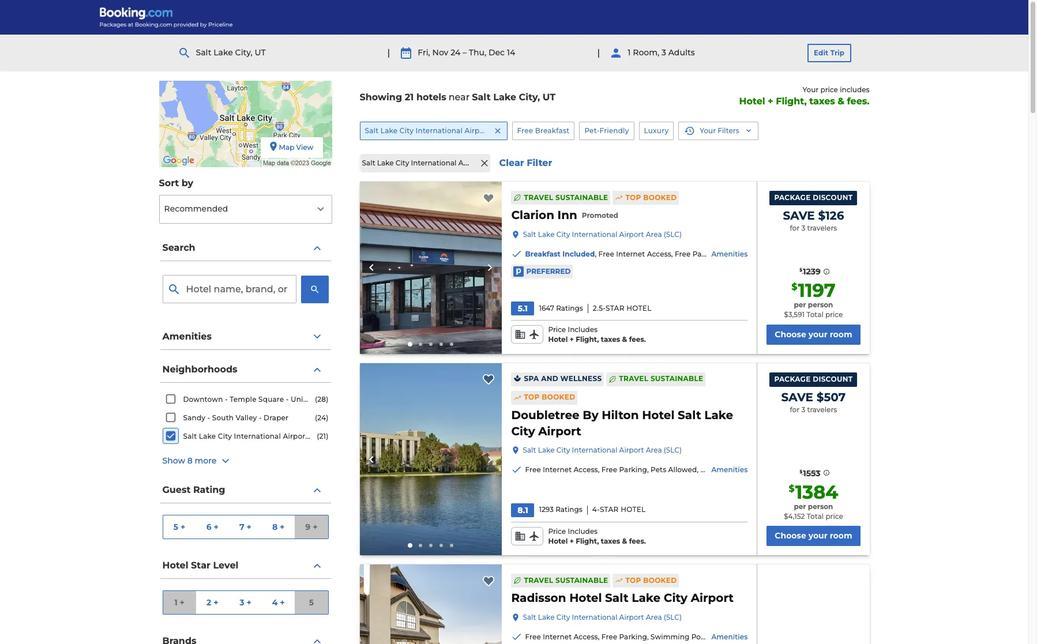 Task type: describe. For each thing, give the bounding box(es) containing it.
breakfast included , free internet access, free parking, pets allowed, swimming pool, fitness center, airport shuttle, restaurant, accessible roo
[[526, 250, 1038, 259]]

access,
[[647, 250, 673, 259]]

2 +
[[207, 598, 219, 608]]

south
[[212, 414, 234, 423]]

3 photo carousel region from the top
[[360, 565, 502, 645]]

show 8 more button
[[162, 455, 329, 469]]

map
[[279, 143, 295, 152]]

recommended button
[[159, 195, 332, 224]]

0 vertical spatial 8
[[187, 456, 193, 467]]

filters
[[718, 127, 740, 135]]

area down radisson hotel salt lake city airport element
[[646, 614, 662, 622]]

salt inside salt lake city international airport area (slc) button
[[362, 159, 376, 168]]

$126
[[819, 209, 845, 223]]

$ for 1239
[[800, 267, 803, 273]]

valley
[[236, 414, 257, 423]]

–
[[463, 47, 467, 58]]

edit trip button
[[808, 44, 852, 62]]

taxes for 1197
[[601, 335, 621, 344]]

by
[[583, 409, 599, 422]]

flight, for 1197
[[576, 335, 599, 344]]

total for 1197
[[807, 311, 824, 319]]

1 vertical spatial 8
[[272, 522, 278, 533]]

package discount for 1197
[[775, 193, 853, 202]]

1647 ratings
[[539, 304, 583, 313]]

(slc) right (21)
[[329, 432, 348, 441]]

& for 1197
[[623, 335, 628, 344]]

(slc) down 'doubletree by hilton hotel salt lake city airport' element
[[664, 446, 682, 455]]

amenities inside dropdown button
[[162, 331, 212, 342]]

sandy
[[183, 414, 206, 423]]

price includes hotel + flight, taxes & fees. for 1197
[[549, 326, 646, 344]]

travel sustainable for inn
[[524, 193, 609, 202]]

room for 1197
[[830, 329, 853, 340]]

travelers for 1197
[[808, 224, 838, 233]]

choose your room for 1384
[[775, 531, 853, 542]]

(28)
[[315, 395, 329, 404]]

room for 1384
[[830, 531, 853, 542]]

5 button
[[295, 592, 328, 615]]

free breakfast
[[518, 126, 570, 135]]

1 horizontal spatial ut
[[543, 92, 556, 103]]

+ for 2 +
[[214, 598, 219, 608]]

luxury
[[645, 126, 669, 135]]

level
[[213, 560, 239, 571]]

3 down save $507 at the right of the page
[[802, 406, 806, 414]]

(slc) up 'access,'
[[664, 230, 682, 239]]

1 room, 3 adults
[[628, 47, 695, 58]]

show 8 more
[[162, 456, 217, 467]]

salt lake city international airport area (slc) button
[[360, 154, 521, 173]]

hotel inside doubletree by hilton hotel salt lake city airport
[[643, 409, 675, 422]]

7 + button
[[229, 516, 262, 539]]

star for 1197
[[606, 304, 625, 313]]

go to image #3 image for 1197
[[429, 343, 433, 346]]

allowed,
[[742, 250, 773, 259]]

2.5-star hotel
[[593, 304, 652, 313]]

wellness
[[561, 375, 602, 384]]

- left south
[[208, 414, 210, 423]]

& inside your price includes hotel + flight, taxes & fees.
[[838, 96, 845, 107]]

rating
[[193, 485, 225, 496]]

1 horizontal spatial city,
[[519, 92, 540, 103]]

choose for 1197
[[775, 329, 807, 340]]

save for 1197
[[784, 209, 816, 223]]

hotel right 2.5-
[[627, 304, 652, 313]]

includes for 1384
[[568, 527, 598, 536]]

0 horizontal spatial city,
[[235, 47, 253, 58]]

save $126
[[784, 209, 845, 223]]

fri, nov 24 – thu, dec 14
[[418, 47, 516, 58]]

salt inside doubletree by hilton hotel salt lake city airport
[[678, 409, 702, 422]]

adults
[[669, 47, 695, 58]]

fees. for 1384
[[630, 537, 646, 546]]

view
[[296, 143, 314, 152]]

go to image #3 image for 1384
[[429, 545, 433, 548]]

- left temple
[[225, 395, 228, 404]]

more
[[195, 456, 217, 467]]

your for 1384
[[809, 531, 828, 542]]

1197
[[799, 279, 836, 302]]

5.1
[[518, 304, 528, 314]]

amenities for doubletree by hilton hotel salt lake city airport
[[712, 466, 748, 474]]

1 vertical spatial breakfast
[[526, 250, 561, 259]]

9 + button
[[295, 516, 328, 539]]

24
[[451, 47, 461, 58]]

6
[[206, 522, 212, 533]]

amenities for clarion inn
[[712, 250, 748, 259]]

airport inside salt lake city international airport area (slc) button
[[459, 159, 483, 168]]

person for 1384
[[809, 503, 834, 511]]

guest
[[162, 485, 191, 496]]

price includes hotel + flight, taxes & fees. for 1384
[[549, 527, 646, 546]]

travel sustainable for hotel
[[524, 577, 609, 585]]

4
[[272, 598, 278, 608]]

3 down save $126
[[802, 224, 806, 233]]

square
[[259, 395, 284, 404]]

lake inside salt lake city international airport area (slc) button
[[377, 159, 394, 168]]

area inside button
[[485, 159, 501, 168]]

includes for 1197
[[568, 326, 598, 334]]

4-
[[593, 506, 600, 515]]

7
[[240, 522, 245, 533]]

your for 1197
[[809, 329, 828, 340]]

for for 1384
[[791, 406, 800, 414]]

6 + button
[[196, 516, 229, 539]]

1 for 1 room, 3 adults
[[628, 47, 631, 58]]

21
[[405, 92, 414, 103]]

city inside radisson hotel salt lake city airport element
[[664, 592, 688, 606]]

$507
[[817, 391, 846, 404]]

1 vertical spatial travel sustainable
[[620, 375, 704, 384]]

taxes inside your price includes hotel + flight, taxes & fees.
[[810, 96, 836, 107]]

internet
[[617, 250, 646, 259]]

international inside button
[[411, 159, 457, 168]]

person for 1197
[[809, 301, 834, 310]]

$ for 1197
[[792, 282, 798, 293]]

+ for 3 +
[[247, 598, 252, 608]]

3 inside button
[[240, 598, 244, 608]]

park
[[329, 395, 346, 404]]

$ 1197 per person $3,591 total price
[[785, 279, 844, 319]]

top booked for inn
[[626, 193, 677, 202]]

discount for 1197
[[813, 193, 853, 202]]

airport inside radisson hotel salt lake city airport element
[[691, 592, 734, 606]]

showing
[[360, 92, 402, 103]]

price inside your price includes hotel + flight, taxes & fees.
[[821, 85, 839, 94]]

travel for inn
[[524, 193, 554, 202]]

choose your room for 1197
[[775, 329, 853, 340]]

showing 21 hotels near salt lake city, ut
[[360, 92, 556, 103]]

price for 1384
[[826, 512, 844, 521]]

+ for 9 +
[[313, 522, 318, 533]]

9 +
[[306, 522, 318, 533]]

edit trip
[[815, 48, 845, 57]]

go to image #1 image for 1384
[[408, 544, 413, 549]]

go to image #4 image for 1197
[[440, 343, 443, 346]]

for 3 travelers for 1197
[[791, 224, 838, 233]]

hotel inside your price includes hotel + flight, taxes & fees.
[[740, 96, 766, 107]]

hotels
[[417, 92, 447, 103]]

amenities for radisson hotel salt lake city airport
[[712, 633, 748, 642]]

total for 1384
[[807, 512, 824, 521]]

go to image #2 image for 1384
[[419, 545, 423, 548]]

nov
[[433, 47, 449, 58]]

salt inside radisson hotel salt lake city airport element
[[606, 592, 629, 606]]

$ 1384 per person $4,152 total price
[[784, 481, 844, 521]]

friendly
[[600, 126, 630, 135]]

+ for 1 +
[[180, 598, 185, 608]]

photo carousel region for 1197
[[360, 182, 502, 354]]

radisson
[[512, 592, 567, 606]]

top booked for hotel
[[626, 577, 677, 585]]

fees. for 1197
[[630, 335, 646, 344]]

city inside salt lake city international airport area (slc) button
[[396, 159, 410, 168]]

5 for 5 +
[[174, 522, 178, 533]]

8 + button
[[262, 516, 295, 539]]

1384
[[796, 481, 839, 504]]

amenities button
[[160, 324, 331, 350]]

+ for 7 +
[[247, 522, 252, 533]]

area up 'access,'
[[646, 230, 662, 239]]

recommended
[[164, 204, 228, 214]]

5 +
[[174, 522, 186, 533]]

sort by
[[159, 178, 193, 189]]

radisson hotel salt lake city airport element
[[512, 591, 734, 607]]

flight, for 1384
[[576, 537, 599, 546]]

2 + button
[[196, 592, 229, 615]]

8 +
[[272, 522, 285, 533]]

dec
[[489, 47, 505, 58]]

2 horizontal spatial free
[[675, 250, 691, 259]]

doubletree
[[512, 409, 580, 422]]

hotel right radisson
[[570, 592, 602, 606]]

(slc) inside button
[[503, 159, 521, 168]]

1 vertical spatial travel
[[620, 375, 649, 384]]

1 + button
[[163, 592, 196, 615]]

pets
[[725, 250, 740, 259]]

pet-friendly
[[585, 126, 630, 135]]

temple
[[230, 395, 257, 404]]

3 +
[[240, 598, 252, 608]]

hotel star level
[[162, 560, 239, 571]]

choose for 1384
[[775, 531, 807, 542]]

sustainable for radisson hotel salt lake city airport
[[556, 577, 609, 585]]

booked for hotel
[[644, 577, 677, 585]]

ratings for 1384
[[556, 506, 583, 515]]



Task type: locate. For each thing, give the bounding box(es) containing it.
0 vertical spatial go to image #1 image
[[408, 342, 413, 347]]

travel sustainable up 'doubletree by hilton hotel salt lake city airport' element
[[620, 375, 704, 384]]

+
[[768, 96, 774, 107], [570, 335, 574, 344], [181, 522, 186, 533], [214, 522, 219, 533], [247, 522, 252, 533], [280, 522, 285, 533], [313, 522, 318, 533], [570, 537, 574, 546], [180, 598, 185, 608], [214, 598, 219, 608], [247, 598, 252, 608], [280, 598, 285, 608]]

save left the $126
[[784, 209, 816, 223]]

clear
[[500, 158, 525, 169]]

1 per from the top
[[795, 301, 807, 310]]

2
[[207, 598, 211, 608]]

1 choose your room from the top
[[775, 329, 853, 340]]

1293
[[539, 506, 554, 515]]

save for 1384
[[782, 391, 814, 404]]

8 right 7 +
[[272, 522, 278, 533]]

1 vertical spatial choose your room
[[775, 531, 853, 542]]

1 vertical spatial price
[[826, 311, 844, 319]]

(slc) up clear filter
[[511, 126, 530, 135]]

per for 1384
[[795, 503, 807, 511]]

1 for 1 +
[[174, 598, 178, 608]]

+ for 8 +
[[280, 522, 285, 533]]

1 vertical spatial package
[[775, 375, 811, 384]]

1 vertical spatial sustainable
[[651, 375, 704, 384]]

price inside '$ 1197 per person $3,591 total price'
[[826, 311, 844, 319]]

1 vertical spatial fees.
[[630, 335, 646, 344]]

price down 1647 ratings
[[549, 326, 566, 334]]

taxes down edit
[[810, 96, 836, 107]]

booked down spa and wellness
[[542, 393, 576, 402]]

room
[[830, 329, 853, 340], [830, 531, 853, 542]]

total
[[807, 311, 824, 319], [807, 512, 824, 521]]

area down '(24)'
[[311, 432, 327, 441]]

0 horizontal spatial 8
[[187, 456, 193, 467]]

+ for 6 +
[[214, 522, 219, 533]]

$
[[800, 267, 803, 273], [792, 282, 798, 293], [800, 469, 803, 475], [789, 484, 795, 495]]

1 vertical spatial 5
[[309, 598, 314, 608]]

taxes down 4-star hotel
[[601, 537, 621, 546]]

1 vertical spatial total
[[807, 512, 824, 521]]

,
[[595, 250, 597, 259]]

lake
[[214, 47, 233, 58], [494, 92, 517, 103], [381, 126, 398, 135], [377, 159, 394, 168], [538, 230, 555, 239], [705, 409, 734, 422], [199, 432, 216, 441], [538, 446, 555, 455], [632, 592, 661, 606], [538, 614, 555, 622]]

0 vertical spatial top booked
[[626, 193, 677, 202]]

spa
[[524, 375, 539, 384]]

hilton
[[602, 409, 639, 422]]

your inside your price includes hotel + flight, taxes & fees.
[[803, 85, 819, 94]]

discount up the $126
[[813, 193, 853, 202]]

area
[[492, 126, 509, 135], [485, 159, 501, 168], [646, 230, 662, 239], [311, 432, 327, 441], [646, 446, 662, 455], [646, 614, 662, 622]]

salt lake city international airport area (slc) inside button
[[362, 159, 521, 168]]

hotel right hilton
[[643, 409, 675, 422]]

2 | from the left
[[598, 47, 601, 58]]

0 vertical spatial city,
[[235, 47, 253, 58]]

choose down $4,152
[[775, 531, 807, 542]]

1 go to image #5 image from the top
[[450, 343, 454, 346]]

2 go to image #4 image from the top
[[440, 545, 443, 548]]

2 vertical spatial star
[[191, 560, 211, 571]]

hotel down 1293 ratings
[[549, 537, 568, 546]]

star left level
[[191, 560, 211, 571]]

1 choose your room button from the top
[[767, 325, 861, 345]]

$3,591
[[785, 311, 805, 319]]

1 travelers from the top
[[808, 224, 838, 233]]

price inside $ 1384 per person $4,152 total price
[[826, 512, 844, 521]]

2 for from the top
[[791, 406, 800, 414]]

flight, inside your price includes hotel + flight, taxes & fees.
[[777, 96, 807, 107]]

1 vertical spatial discount
[[813, 375, 853, 384]]

2 room from the top
[[830, 531, 853, 542]]

0 vertical spatial per
[[795, 301, 807, 310]]

total inside $ 1384 per person $4,152 total price
[[807, 512, 824, 521]]

2 vertical spatial booked
[[644, 577, 677, 585]]

room down '$ 1197 per person $3,591 total price' on the top right of the page
[[830, 329, 853, 340]]

breakfast up filter
[[536, 126, 570, 135]]

0 vertical spatial your
[[803, 85, 819, 94]]

travelers for 1384
[[808, 406, 838, 414]]

near
[[449, 92, 470, 103]]

2 vertical spatial top
[[626, 577, 642, 585]]

international
[[416, 126, 463, 135], [411, 159, 457, 168], [572, 230, 618, 239], [234, 432, 281, 441], [572, 446, 618, 455], [572, 614, 618, 622]]

1 vertical spatial price
[[549, 527, 566, 536]]

5 + button
[[163, 516, 196, 539]]

booking.com packages image
[[99, 7, 234, 28]]

price
[[549, 326, 566, 334], [549, 527, 566, 536]]

total inside '$ 1197 per person $3,591 total price'
[[807, 311, 824, 319]]

2 package from the top
[[775, 375, 811, 384]]

show
[[162, 456, 185, 467]]

+ inside your price includes hotel + flight, taxes & fees.
[[768, 96, 774, 107]]

5 for 5
[[309, 598, 314, 608]]

taxes for 1384
[[601, 537, 621, 546]]

2 for 3 travelers from the top
[[791, 406, 838, 414]]

1 vertical spatial booked
[[542, 393, 576, 402]]

1 property building image from the top
[[360, 182, 502, 354]]

package up save $507 at the right of the page
[[775, 375, 811, 384]]

per inside $ 1384 per person $4,152 total price
[[795, 503, 807, 511]]

(slc) left filter
[[503, 159, 521, 168]]

0 vertical spatial discount
[[813, 193, 853, 202]]

0 vertical spatial go to image #5 image
[[450, 343, 454, 346]]

travel up radisson
[[524, 577, 554, 585]]

preferred
[[527, 267, 571, 276]]

1 vertical spatial photo carousel region
[[360, 364, 502, 556]]

travel sustainable
[[524, 193, 609, 202], [620, 375, 704, 384], [524, 577, 609, 585]]

top for clarion inn
[[626, 193, 642, 202]]

per for 1197
[[795, 301, 807, 310]]

1 your from the top
[[809, 329, 828, 340]]

0 horizontal spatial |
[[388, 47, 390, 58]]

spa and wellness
[[524, 375, 602, 384]]

3 right 2 + button
[[240, 598, 244, 608]]

2 vertical spatial travel
[[524, 577, 554, 585]]

1 | from the left
[[388, 47, 390, 58]]

parking,
[[693, 250, 723, 259]]

$ left 1384
[[789, 484, 795, 495]]

sustainable
[[556, 193, 609, 202], [651, 375, 704, 384], [556, 577, 609, 585]]

area up clear
[[492, 126, 509, 135]]

0 vertical spatial taxes
[[810, 96, 836, 107]]

travelers down save $126
[[808, 224, 838, 233]]

0 vertical spatial ut
[[255, 47, 266, 58]]

free right 'access,'
[[675, 250, 691, 259]]

pet-
[[585, 126, 600, 135]]

0 vertical spatial breakfast
[[536, 126, 570, 135]]

2 includes from the top
[[568, 527, 598, 536]]

fees. down the includes
[[848, 96, 870, 107]]

your left filters at top
[[700, 127, 716, 135]]

8
[[187, 456, 193, 467], [272, 522, 278, 533]]

1 package from the top
[[775, 193, 811, 202]]

0 vertical spatial choose
[[775, 329, 807, 340]]

person
[[809, 301, 834, 310], [809, 503, 834, 511]]

sandy - south valley - draper
[[183, 414, 289, 423]]

2 go to image #3 image from the top
[[429, 545, 433, 548]]

1 vertical spatial taxes
[[601, 335, 621, 344]]

2 your from the top
[[809, 531, 828, 542]]

booked for inn
[[644, 193, 677, 202]]

- right square on the left bottom
[[286, 395, 289, 404]]

1 +
[[174, 598, 185, 608]]

city inside doubletree by hilton hotel salt lake city airport
[[512, 425, 535, 439]]

booked up 'access,'
[[644, 193, 677, 202]]

1 discount from the top
[[813, 193, 853, 202]]

doubletree by hilton hotel salt lake city airport element
[[512, 407, 748, 439]]

package for 1384
[[775, 375, 811, 384]]

1 total from the top
[[807, 311, 824, 319]]

2 vertical spatial travel sustainable
[[524, 577, 609, 585]]

2 vertical spatial flight,
[[576, 537, 599, 546]]

0 vertical spatial includes
[[568, 326, 598, 334]]

1 choose from the top
[[775, 329, 807, 340]]

2 photo carousel region from the top
[[360, 364, 502, 556]]

included
[[563, 250, 595, 259]]

1 vertical spatial go to image #3 image
[[429, 545, 433, 548]]

photo carousel region
[[360, 182, 502, 354], [360, 364, 502, 556], [360, 565, 502, 645]]

neighborhoods
[[162, 364, 238, 375]]

choose your room down $4,152
[[775, 531, 853, 542]]

2 price includes hotel + flight, taxes & fees. from the top
[[549, 527, 646, 546]]

1 horizontal spatial your
[[803, 85, 819, 94]]

0 vertical spatial travel
[[524, 193, 554, 202]]

0 vertical spatial person
[[809, 301, 834, 310]]

1 vertical spatial go to image #1 image
[[408, 544, 413, 549]]

expand image
[[745, 127, 754, 136]]

go to image #5 image for 1384
[[450, 545, 454, 548]]

your down edit
[[803, 85, 819, 94]]

for 3 travelers down save $507 at the right of the page
[[791, 406, 838, 414]]

your inside button
[[700, 127, 716, 135]]

0 vertical spatial &
[[838, 96, 845, 107]]

0 horizontal spatial your
[[700, 127, 716, 135]]

2 price from the top
[[549, 527, 566, 536]]

1 vertical spatial ut
[[543, 92, 556, 103]]

(slc) down radisson hotel salt lake city airport element
[[664, 614, 682, 622]]

0 horizontal spatial free
[[518, 126, 534, 135]]

lake inside doubletree by hilton hotel salt lake city airport
[[705, 409, 734, 422]]

hotel down 1647 ratings
[[549, 335, 568, 344]]

& for 1384
[[623, 537, 628, 546]]

your for your filters
[[700, 127, 716, 135]]

(24)
[[315, 414, 329, 423]]

for down save $507 at the right of the page
[[791, 406, 800, 414]]

2 vertical spatial photo carousel region
[[360, 565, 502, 645]]

price down 1384
[[826, 512, 844, 521]]

discount up $507
[[813, 375, 853, 384]]

area down 'doubletree by hilton hotel salt lake city airport' element
[[646, 446, 662, 455]]

sustainable for clarion inn
[[556, 193, 609, 202]]

0 vertical spatial save
[[784, 209, 816, 223]]

go to image #2 image
[[419, 343, 423, 346], [419, 545, 423, 548]]

your filters button
[[679, 122, 759, 140]]

top booked up doubletree
[[524, 393, 576, 402]]

0 vertical spatial fees.
[[848, 96, 870, 107]]

1 price includes hotel + flight, taxes & fees. from the top
[[549, 326, 646, 344]]

breakfast up preferred
[[526, 250, 561, 259]]

top booked up radisson hotel salt lake city airport element
[[626, 577, 677, 585]]

1 vertical spatial person
[[809, 503, 834, 511]]

2 vertical spatial top booked
[[626, 577, 677, 585]]

choose your room button for 1197
[[767, 325, 861, 345]]

top for radisson hotel salt lake city airport
[[626, 577, 642, 585]]

price includes hotel + flight, taxes & fees. down 2.5-
[[549, 326, 646, 344]]

2 discount from the top
[[813, 375, 853, 384]]

1 go to image #2 image from the top
[[419, 343, 423, 346]]

1 vertical spatial travelers
[[808, 406, 838, 414]]

for 3 travelers
[[791, 224, 838, 233], [791, 406, 838, 414]]

person down 1239
[[809, 301, 834, 310]]

booked up radisson hotel salt lake city airport element
[[644, 577, 677, 585]]

package discount
[[775, 193, 853, 202], [775, 375, 853, 384]]

choose your room button
[[767, 325, 861, 345], [767, 527, 861, 547]]

0 vertical spatial choose your room
[[775, 329, 853, 340]]

go to image #1 image
[[408, 342, 413, 347], [408, 544, 413, 549]]

0 vertical spatial total
[[807, 311, 824, 319]]

taxes down 2.5-
[[601, 335, 621, 344]]

2 go to image #5 image from the top
[[450, 545, 454, 548]]

8 left more
[[187, 456, 193, 467]]

1 vertical spatial save
[[782, 391, 814, 404]]

1239
[[804, 267, 821, 277]]

4-star hotel
[[593, 506, 646, 515]]

package for 1197
[[775, 193, 811, 202]]

2 vertical spatial price
[[826, 512, 844, 521]]

and
[[542, 375, 559, 384]]

1 left the room,
[[628, 47, 631, 58]]

1 person from the top
[[809, 301, 834, 310]]

choose your room button down $4,152
[[767, 527, 861, 547]]

$ inside '$ 1197 per person $3,591 total price'
[[792, 282, 798, 293]]

2 vertical spatial sustainable
[[556, 577, 609, 585]]

choose your room button down $3,591
[[767, 325, 861, 345]]

2 vertical spatial taxes
[[601, 537, 621, 546]]

2 choose your room from the top
[[775, 531, 853, 542]]

lake inside radisson hotel salt lake city airport element
[[632, 592, 661, 606]]

2 person from the top
[[809, 503, 834, 511]]

1 vertical spatial choose
[[775, 531, 807, 542]]

property building image
[[360, 182, 502, 354], [360, 364, 502, 556]]

top booked
[[626, 193, 677, 202], [524, 393, 576, 402], [626, 577, 677, 585]]

your for your price includes hotel + flight, taxes & fees.
[[803, 85, 819, 94]]

0 vertical spatial go to image #3 image
[[429, 343, 433, 346]]

& down 4-star hotel
[[623, 537, 628, 546]]

$ 1239
[[800, 267, 821, 277]]

1 go to image #3 image from the top
[[429, 343, 433, 346]]

2 vertical spatial fees.
[[630, 537, 646, 546]]

1 vertical spatial top booked
[[524, 393, 576, 402]]

save left $507
[[782, 391, 814, 404]]

2 property building image from the top
[[360, 364, 502, 556]]

1 includes from the top
[[568, 326, 598, 334]]

ratings
[[557, 304, 583, 313], [556, 506, 583, 515]]

travelers down save $507 at the right of the page
[[808, 406, 838, 414]]

clarion
[[512, 208, 555, 222]]

1 vertical spatial for
[[791, 406, 800, 414]]

0 vertical spatial property building image
[[360, 182, 502, 354]]

2 per from the top
[[795, 503, 807, 511]]

Hotel name, brand, or keyword text field
[[162, 275, 296, 304]]

photo carousel region for 1384
[[360, 364, 502, 556]]

-
[[225, 395, 228, 404], [286, 395, 289, 404], [208, 414, 210, 423], [259, 414, 262, 423]]

guest rating button
[[160, 478, 331, 504]]

area left filter
[[485, 159, 501, 168]]

0 vertical spatial price
[[549, 326, 566, 334]]

free right ','
[[599, 250, 615, 259]]

$ inside $ 1553
[[800, 469, 803, 475]]

package discount for 1384
[[775, 375, 853, 384]]

2 vertical spatial &
[[623, 537, 628, 546]]

1 vertical spatial for 3 travelers
[[791, 406, 838, 414]]

14
[[507, 47, 516, 58]]

1 for from the top
[[791, 224, 800, 233]]

& down 2.5-star hotel
[[623, 335, 628, 344]]

discount
[[813, 193, 853, 202], [813, 375, 853, 384]]

neighborhoods button
[[160, 357, 331, 383]]

roo
[[1028, 250, 1038, 259]]

star
[[606, 304, 625, 313], [600, 506, 619, 515], [191, 560, 211, 571]]

person down 1553
[[809, 503, 834, 511]]

0 vertical spatial star
[[606, 304, 625, 313]]

+ for 5 +
[[181, 522, 186, 533]]

1 vertical spatial city,
[[519, 92, 540, 103]]

ratings for 1197
[[557, 304, 583, 313]]

7 +
[[240, 522, 252, 533]]

fees. down 2.5-star hotel
[[630, 335, 646, 344]]

per up $3,591
[[795, 301, 807, 310]]

0 horizontal spatial 5
[[174, 522, 178, 533]]

for down save $126
[[791, 224, 800, 233]]

$ inside $ 1239
[[800, 267, 803, 273]]

2 total from the top
[[807, 512, 824, 521]]

0 vertical spatial price
[[821, 85, 839, 94]]

1 vertical spatial go to image #5 image
[[450, 545, 454, 548]]

1 vertical spatial ratings
[[556, 506, 583, 515]]

0 vertical spatial booked
[[644, 193, 677, 202]]

accessible
[[989, 250, 1026, 259]]

go to image #5 image
[[450, 343, 454, 346], [450, 545, 454, 548]]

1 vertical spatial choose your room button
[[767, 527, 861, 547]]

per
[[795, 301, 807, 310], [795, 503, 807, 511]]

0 vertical spatial travel sustainable
[[524, 193, 609, 202]]

salt lake city, ut
[[196, 47, 266, 58]]

amenities
[[712, 250, 748, 259], [162, 331, 212, 342], [712, 466, 748, 474], [712, 633, 748, 642]]

1 photo carousel region from the top
[[360, 182, 502, 354]]

trip
[[831, 48, 845, 57]]

0 vertical spatial 1
[[628, 47, 631, 58]]

+ for 4 +
[[280, 598, 285, 608]]

1 horizontal spatial |
[[598, 47, 601, 58]]

clarion inn - promoted element
[[512, 207, 619, 224]]

hotel right 4-
[[621, 506, 646, 515]]

| for fri, nov 24 – thu, dec 14
[[388, 47, 390, 58]]

$ inside $ 1384 per person $4,152 total price
[[789, 484, 795, 495]]

2 choose your room button from the top
[[767, 527, 861, 547]]

room,
[[633, 47, 660, 58]]

$ for 1384
[[789, 484, 795, 495]]

| left the room,
[[598, 47, 601, 58]]

1 vertical spatial includes
[[568, 527, 598, 536]]

5 right 4 +
[[309, 598, 314, 608]]

per inside '$ 1197 per person $3,591 total price'
[[795, 301, 807, 310]]

price for 1197
[[549, 326, 566, 334]]

$ left 1239
[[800, 267, 803, 273]]

1 vertical spatial property building image
[[360, 364, 502, 556]]

travel sustainable up radisson
[[524, 577, 609, 585]]

price down 1293 ratings
[[549, 527, 566, 536]]

1 go to image #1 image from the top
[[408, 342, 413, 347]]

hotel inside 'dropdown button'
[[162, 560, 188, 571]]

1 vertical spatial top
[[524, 393, 540, 402]]

- right valley on the bottom left
[[259, 414, 262, 423]]

| left fri,
[[388, 47, 390, 58]]

3 + button
[[229, 592, 262, 615]]

total right $4,152
[[807, 512, 824, 521]]

edit
[[815, 48, 829, 57]]

price includes hotel + flight, taxes & fees. down 4-
[[549, 527, 646, 546]]

hotel up 1 +
[[162, 560, 188, 571]]

discount for 1384
[[813, 375, 853, 384]]

doubletree by hilton hotel salt lake city airport
[[512, 409, 734, 439]]

travel sustainable up inn
[[524, 193, 609, 202]]

1 package discount from the top
[[775, 193, 853, 202]]

1 vertical spatial per
[[795, 503, 807, 511]]

0 vertical spatial choose your room button
[[767, 325, 861, 345]]

2 package discount from the top
[[775, 375, 853, 384]]

go to image #3 image
[[429, 343, 433, 346], [429, 545, 433, 548]]

0 horizontal spatial 1
[[174, 598, 178, 608]]

1647
[[539, 304, 555, 313]]

| for 1 room, 3 adults
[[598, 47, 601, 58]]

package discount up save $507 at the right of the page
[[775, 375, 853, 384]]

price left the includes
[[821, 85, 839, 94]]

& down the includes
[[838, 96, 845, 107]]

choose your room button for 1384
[[767, 527, 861, 547]]

1 vertical spatial room
[[830, 531, 853, 542]]

1 horizontal spatial free
[[599, 250, 615, 259]]

1 inside button
[[174, 598, 178, 608]]

travel up clarion inn
[[524, 193, 554, 202]]

0 vertical spatial ratings
[[557, 304, 583, 313]]

downtown - temple square - university park
[[183, 395, 346, 404]]

price for 1384
[[549, 527, 566, 536]]

$ left the 1197
[[792, 282, 798, 293]]

0 vertical spatial sustainable
[[556, 193, 609, 202]]

star inside 'dropdown button'
[[191, 560, 211, 571]]

save $507
[[782, 391, 846, 404]]

star right 1293 ratings
[[600, 506, 619, 515]]

0 vertical spatial go to image #4 image
[[440, 343, 443, 346]]

1 horizontal spatial 1
[[628, 47, 631, 58]]

airport inside doubletree by hilton hotel salt lake city airport
[[539, 425, 582, 439]]

1 price from the top
[[549, 326, 566, 334]]

0 vertical spatial go to image #2 image
[[419, 343, 423, 346]]

person inside $ 1384 per person $4,152 total price
[[809, 503, 834, 511]]

1 room from the top
[[830, 329, 853, 340]]

includes
[[568, 326, 598, 334], [568, 527, 598, 536]]

top booked up 'access,'
[[626, 193, 677, 202]]

1 for 3 travelers from the top
[[791, 224, 838, 233]]

go to image #2 image for 1197
[[419, 343, 423, 346]]

0 vertical spatial your
[[809, 329, 828, 340]]

travel up hilton
[[620, 375, 649, 384]]

9
[[306, 522, 311, 533]]

top up internet
[[626, 193, 642, 202]]

free up clear filter
[[518, 126, 534, 135]]

your price includes hotel + flight, taxes & fees.
[[740, 85, 870, 107]]

hotel star level button
[[160, 554, 331, 580]]

clear filter button
[[495, 157, 557, 175]]

go to image #4 image for 1384
[[440, 545, 443, 548]]

for 3 travelers down save $126
[[791, 224, 838, 233]]

property building image for 1197
[[360, 182, 502, 354]]

includes down 4-
[[568, 527, 598, 536]]

$ for 1553
[[800, 469, 803, 475]]

your
[[809, 329, 828, 340], [809, 531, 828, 542]]

total right $3,591
[[807, 311, 824, 319]]

0 vertical spatial package
[[775, 193, 811, 202]]

for 3 travelers for 1384
[[791, 406, 838, 414]]

go to image #4 image
[[440, 343, 443, 346], [440, 545, 443, 548]]

price down the 1197
[[826, 311, 844, 319]]

1 vertical spatial flight,
[[576, 335, 599, 344]]

3 right the room,
[[662, 47, 667, 58]]

|
[[388, 47, 390, 58], [598, 47, 601, 58]]

person inside '$ 1197 per person $3,591 total price'
[[809, 301, 834, 310]]

0 vertical spatial package discount
[[775, 193, 853, 202]]

your
[[803, 85, 819, 94], [700, 127, 716, 135]]

1 vertical spatial star
[[600, 506, 619, 515]]

filter
[[527, 158, 553, 169]]

go to image #5 image for 1197
[[450, 343, 454, 346]]

your down $ 1384 per person $4,152 total price
[[809, 531, 828, 542]]

top down the 'spa'
[[524, 393, 540, 402]]

1 horizontal spatial 5
[[309, 598, 314, 608]]

6 +
[[206, 522, 219, 533]]

go to image #1 image for 1197
[[408, 342, 413, 347]]

for for 1197
[[791, 224, 800, 233]]

5
[[174, 522, 178, 533], [309, 598, 314, 608]]

fees. inside your price includes hotel + flight, taxes & fees.
[[848, 96, 870, 107]]

price for 1197
[[826, 311, 844, 319]]

property building image for 1384
[[360, 364, 502, 556]]

2 travelers from the top
[[808, 406, 838, 414]]

$4,152
[[784, 512, 806, 521]]

1 go to image #4 image from the top
[[440, 343, 443, 346]]

2 choose from the top
[[775, 531, 807, 542]]

2 go to image #2 image from the top
[[419, 545, 423, 548]]

1553
[[804, 468, 821, 479]]

$ left 1553
[[800, 469, 803, 475]]

1 left 2
[[174, 598, 178, 608]]

2 go to image #1 image from the top
[[408, 544, 413, 549]]

0 vertical spatial for 3 travelers
[[791, 224, 838, 233]]

1 horizontal spatial 8
[[272, 522, 278, 533]]

travel for hotel
[[524, 577, 554, 585]]

star for 1384
[[600, 506, 619, 515]]



Task type: vqa. For each thing, say whether or not it's contained in the screenshot.
or
no



